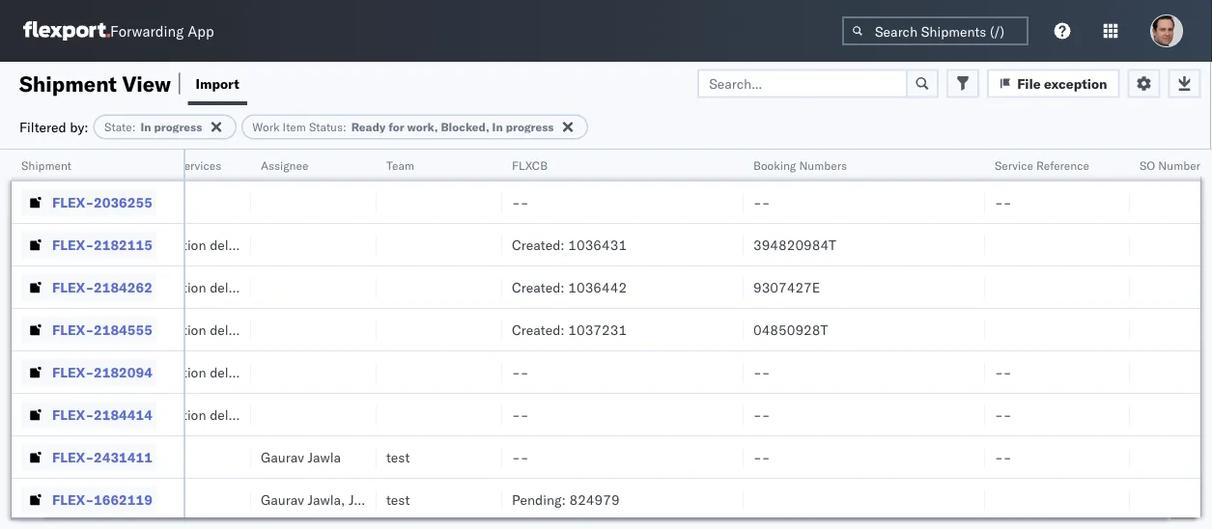 Task type: describe. For each thing, give the bounding box(es) containing it.
1036442
[[569, 279, 627, 296]]

2 resize handle column header from the left
[[160, 150, 184, 530]]

state : in progress
[[104, 120, 202, 134]]

flex- for 2431411
[[52, 449, 94, 466]]

file exception
[[1018, 75, 1108, 92]]

flex-2431411 button
[[21, 444, 156, 471]]

numbers for booking numbers
[[800, 158, 847, 172]]

2 destination delivery from the top
[[135, 279, 258, 296]]

tcnu8314472
[[113, 236, 207, 253]]

file
[[1018, 75, 1041, 92]]

5 destination delivery from the top
[[135, 406, 258, 423]]

partner services
[[135, 158, 222, 172]]

gaurav
[[261, 449, 304, 466]]

gvcu5265864
[[10, 406, 105, 423]]

flex- for 2184262
[[52, 279, 94, 296]]

2184414
[[94, 406, 153, 423]]

4 delivery from the top
[[210, 364, 258, 381]]

exception
[[1045, 75, 1108, 92]]

abcd1234560
[[10, 491, 105, 508]]

flex- for 2036255
[[52, 194, 94, 211]]

gaurav jawla
[[261, 449, 341, 466]]

work item status : ready for work, blocked, in progress
[[253, 120, 554, 134]]

flex- for 1662119
[[52, 491, 94, 508]]

Search Shipments (/) text field
[[843, 16, 1029, 45]]

pending:
[[512, 491, 566, 508]]

4 destination delivery from the top
[[135, 364, 258, 381]]

created: 1036442
[[512, 279, 627, 296]]

1 resize handle column header from the left
[[102, 150, 126, 530]]

work,
[[407, 120, 438, 134]]

maeu1234567
[[10, 363, 107, 380]]

394820984t
[[754, 236, 837, 253]]

7 resize handle column header from the left
[[963, 150, 986, 530]]

824979
[[570, 491, 620, 508]]

shipment view
[[19, 70, 171, 97]]

service reference button
[[986, 154, 1111, 173]]

services
[[177, 158, 222, 172]]

flxcb
[[512, 158, 548, 172]]

gvcu5265864, tcnu8314472
[[10, 236, 207, 253]]

flex- for 2184555
[[52, 321, 94, 338]]

flex-2036255 button
[[21, 189, 156, 216]]

forwarding app
[[110, 22, 214, 40]]

import button
[[188, 62, 247, 105]]

jawla
[[308, 449, 341, 466]]

1 destination delivery from the top
[[135, 236, 258, 253]]

3 destination from the top
[[135, 321, 206, 338]]

assignee
[[261, 158, 309, 172]]

1662119
[[94, 491, 153, 508]]

tcnu3055126
[[10, 278, 105, 295]]

flex-2182094 button
[[21, 359, 156, 386]]

2184262
[[94, 279, 153, 296]]

service reference
[[995, 158, 1090, 172]]

2182094
[[94, 364, 153, 381]]

2 test from the top
[[387, 491, 410, 508]]

flex- for 2182094
[[52, 364, 94, 381]]

flex-2431411
[[52, 449, 153, 466]]

status
[[309, 120, 343, 134]]

2 destination from the top
[[135, 279, 206, 296]]

flex-2182115
[[52, 236, 153, 253]]

2 in from the left
[[492, 120, 503, 134]]

5 destination from the top
[[135, 406, 206, 423]]

so
[[1140, 158, 1156, 172]]

booking numbers button
[[744, 154, 966, 173]]

container numbers
[[10, 150, 61, 180]]

flex-2182115 button
[[21, 231, 156, 259]]

2 progress from the left
[[506, 120, 554, 134]]

created: 1036431
[[512, 236, 627, 253]]

booking numbers
[[754, 158, 847, 172]]

created: for created: 1036431
[[512, 236, 565, 253]]



Task type: vqa. For each thing, say whether or not it's contained in the screenshot.
Dec Shanghai, China
no



Task type: locate. For each thing, give the bounding box(es) containing it.
progress up flxcb
[[506, 120, 554, 134]]

1 horizontal spatial numbers
[[800, 158, 847, 172]]

for
[[389, 120, 405, 134]]

:
[[132, 120, 136, 134], [343, 120, 347, 134]]

shipment for shipment view
[[19, 70, 117, 97]]

in right blocked, on the left top of the page
[[492, 120, 503, 134]]

2182115
[[94, 236, 153, 253]]

forwarding
[[110, 22, 184, 40]]

flex-2184414 button
[[21, 402, 156, 429]]

--
[[512, 194, 529, 211], [754, 194, 771, 211], [995, 194, 1012, 211], [512, 364, 529, 381], [754, 364, 771, 381], [995, 364, 1012, 381], [512, 406, 529, 423], [754, 406, 771, 423], [995, 406, 1012, 423], [512, 449, 529, 466], [754, 449, 771, 466], [995, 449, 1012, 466]]

2 : from the left
[[343, 120, 347, 134]]

1 progress from the left
[[154, 120, 202, 134]]

3 delivery from the top
[[210, 321, 258, 338]]

7 flex- from the top
[[52, 449, 94, 466]]

flex-2184262
[[52, 279, 153, 296]]

0 horizontal spatial numbers
[[10, 166, 57, 180]]

1 delivery from the top
[[210, 236, 258, 253]]

booking
[[754, 158, 797, 172]]

1036431
[[569, 236, 627, 253]]

destination delivery down 2184262
[[135, 321, 258, 338]]

flex- for 2182115
[[52, 236, 94, 253]]

flex- up gvcu5265864
[[52, 364, 94, 381]]

flex- inside button
[[52, 491, 94, 508]]

2 vertical spatial created:
[[512, 321, 565, 338]]

ready
[[352, 120, 386, 134]]

4 resize handle column header from the left
[[354, 150, 377, 530]]

test
[[387, 449, 410, 466], [387, 491, 410, 508]]

flex- up maeu1234567
[[52, 321, 94, 338]]

flex- down flex-2182094 button
[[52, 406, 94, 423]]

flex- for 2184414
[[52, 406, 94, 423]]

numbers right booking
[[800, 158, 847, 172]]

created: for created: 1036442
[[512, 279, 565, 296]]

destination down 2182094 at left
[[135, 406, 206, 423]]

3 resize handle column header from the left
[[228, 150, 251, 530]]

shipment up by:
[[19, 70, 117, 97]]

team
[[387, 158, 414, 172]]

-
[[512, 194, 521, 211], [521, 194, 529, 211], [754, 194, 762, 211], [762, 194, 771, 211], [995, 194, 1004, 211], [1004, 194, 1012, 211], [512, 364, 521, 381], [521, 364, 529, 381], [754, 364, 762, 381], [762, 364, 771, 381], [995, 364, 1004, 381], [1004, 364, 1012, 381], [512, 406, 521, 423], [521, 406, 529, 423], [754, 406, 762, 423], [762, 406, 771, 423], [995, 406, 1004, 423], [1004, 406, 1012, 423], [512, 449, 521, 466], [521, 449, 529, 466], [754, 449, 762, 466], [762, 449, 771, 466], [995, 449, 1004, 466], [1004, 449, 1012, 466]]

3 flex- from the top
[[52, 279, 94, 296]]

numbers for container numbers
[[10, 166, 57, 180]]

created: down created: 1036442
[[512, 321, 565, 338]]

9307427e
[[754, 279, 821, 296]]

: left the ready at the top
[[343, 120, 347, 134]]

numbers for so numbers
[[1159, 158, 1207, 172]]

0 horizontal spatial in
[[141, 120, 151, 134]]

1 : from the left
[[132, 120, 136, 134]]

container numbers button
[[0, 146, 106, 181]]

0 horizontal spatial :
[[132, 120, 136, 134]]

5 resize handle column header from the left
[[479, 150, 503, 530]]

3 destination delivery from the top
[[135, 321, 258, 338]]

shipment
[[19, 70, 117, 97], [21, 158, 72, 172]]

2 created: from the top
[[512, 279, 565, 296]]

1 destination from the top
[[135, 236, 206, 253]]

Search... text field
[[698, 69, 909, 98]]

numbers right so
[[1159, 158, 1207, 172]]

destination down 2184262
[[135, 321, 206, 338]]

work
[[253, 120, 280, 134]]

flex-1662119 button
[[21, 487, 156, 514]]

created: for created: 1037231
[[512, 321, 565, 338]]

flex- up tcnu3055126
[[52, 236, 94, 253]]

2 horizontal spatial numbers
[[1159, 158, 1207, 172]]

2036255
[[94, 194, 153, 211]]

created: 1037231
[[512, 321, 627, 338]]

0 vertical spatial created:
[[512, 236, 565, 253]]

flex- inside button
[[52, 364, 94, 381]]

file exception button
[[988, 69, 1121, 98], [988, 69, 1121, 98]]

flex-2184262 button
[[21, 274, 156, 301]]

destination delivery up 2431411
[[135, 406, 258, 423]]

container
[[10, 150, 61, 165]]

in right state
[[141, 120, 151, 134]]

app
[[188, 22, 214, 40]]

0 horizontal spatial progress
[[154, 120, 202, 134]]

1 horizontal spatial :
[[343, 120, 347, 134]]

flex-2184555 button
[[21, 316, 156, 344]]

flex-2184555
[[52, 321, 153, 338]]

flex-
[[52, 194, 94, 211], [52, 236, 94, 253], [52, 279, 94, 296], [52, 321, 94, 338], [52, 364, 94, 381], [52, 406, 94, 423], [52, 449, 94, 466], [52, 491, 94, 508]]

blocked,
[[441, 120, 490, 134]]

filtered by:
[[19, 118, 89, 135]]

view
[[122, 70, 171, 97]]

flexport. image
[[23, 21, 110, 41]]

2 delivery from the top
[[210, 279, 258, 296]]

flex-2184414
[[52, 406, 153, 423]]

6 resize handle column header from the left
[[721, 150, 744, 530]]

3 created: from the top
[[512, 321, 565, 338]]

flex-1662119
[[52, 491, 153, 508]]

flex-2182094
[[52, 364, 153, 381]]

5 flex- from the top
[[52, 364, 94, 381]]

1 horizontal spatial progress
[[506, 120, 554, 134]]

shipment down filtered
[[21, 158, 72, 172]]

2431411
[[94, 449, 153, 466]]

progress up partner services on the left top of the page
[[154, 120, 202, 134]]

service
[[995, 158, 1034, 172]]

so numbers
[[1140, 158, 1207, 172]]

state
[[104, 120, 132, 134]]

destination delivery down tcnu8314472
[[135, 279, 258, 296]]

1037231
[[569, 321, 627, 338]]

destination up 2184414
[[135, 364, 206, 381]]

4 flex- from the top
[[52, 321, 94, 338]]

flex- down flex-2431411 button
[[52, 491, 94, 508]]

item
[[283, 120, 306, 134]]

shipment for shipment
[[21, 158, 72, 172]]

2184555
[[94, 321, 153, 338]]

04850928t
[[754, 321, 828, 338]]

: up partner
[[132, 120, 136, 134]]

destination up 2184262
[[135, 236, 206, 253]]

destination down tcnu8314472
[[135, 279, 206, 296]]

destination delivery
[[135, 236, 258, 253], [135, 279, 258, 296], [135, 321, 258, 338], [135, 364, 258, 381], [135, 406, 258, 423]]

shipment button
[[12, 154, 164, 173]]

8 flex- from the top
[[52, 491, 94, 508]]

1 horizontal spatial in
[[492, 120, 503, 134]]

1 in from the left
[[141, 120, 151, 134]]

flxcb button
[[503, 154, 725, 173]]

partner
[[135, 158, 174, 172]]

1 test from the top
[[387, 449, 410, 466]]

created: up created: 1037231 on the bottom
[[512, 279, 565, 296]]

in
[[141, 120, 151, 134], [492, 120, 503, 134]]

import
[[196, 75, 239, 92]]

1 created: from the top
[[512, 236, 565, 253]]

numbers inside the container numbers
[[10, 166, 57, 180]]

flex- up the abcd1234560
[[52, 449, 94, 466]]

numbers
[[800, 158, 847, 172], [1159, 158, 1207, 172], [10, 166, 57, 180]]

5 delivery from the top
[[210, 406, 258, 423]]

2 flex- from the top
[[52, 236, 94, 253]]

8 resize handle column header from the left
[[1107, 150, 1131, 530]]

1 vertical spatial test
[[387, 491, 410, 508]]

destination
[[135, 236, 206, 253], [135, 279, 206, 296], [135, 321, 206, 338], [135, 364, 206, 381], [135, 406, 206, 423]]

filtered
[[19, 118, 66, 135]]

created: up created: 1036442
[[512, 236, 565, 253]]

destination delivery down services
[[135, 236, 258, 253]]

gvcu5265864,
[[10, 236, 109, 253]]

1 vertical spatial shipment
[[21, 158, 72, 172]]

0 vertical spatial test
[[387, 449, 410, 466]]

1 vertical spatial created:
[[512, 279, 565, 296]]

destination delivery up 2184414
[[135, 364, 258, 381]]

6 flex- from the top
[[52, 406, 94, 423]]

4 destination from the top
[[135, 364, 206, 381]]

flex-2036255
[[52, 194, 153, 211]]

0 vertical spatial shipment
[[19, 70, 117, 97]]

progress
[[154, 120, 202, 134], [506, 120, 554, 134]]

pending: 824979
[[512, 491, 620, 508]]

numbers down container
[[10, 166, 57, 180]]

by:
[[70, 118, 89, 135]]

resize handle column header
[[102, 150, 126, 530], [160, 150, 184, 530], [228, 150, 251, 530], [354, 150, 377, 530], [479, 150, 503, 530], [721, 150, 744, 530], [963, 150, 986, 530], [1107, 150, 1131, 530]]

created:
[[512, 236, 565, 253], [512, 279, 565, 296], [512, 321, 565, 338]]

1 flex- from the top
[[52, 194, 94, 211]]

shipment inside button
[[21, 158, 72, 172]]

forwarding app link
[[23, 21, 214, 41]]

flex- down gvcu5265864,
[[52, 279, 94, 296]]

delivery
[[210, 236, 258, 253], [210, 279, 258, 296], [210, 321, 258, 338], [210, 364, 258, 381], [210, 406, 258, 423]]

reference
[[1037, 158, 1090, 172]]

flex- down shipment button
[[52, 194, 94, 211]]



